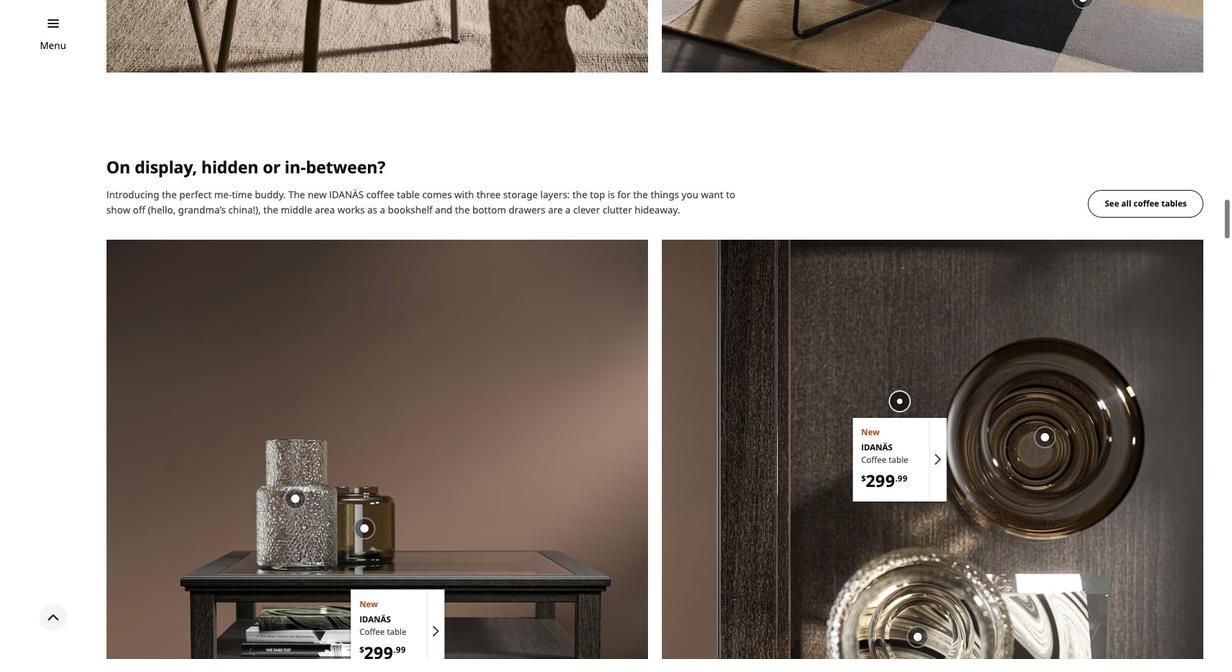 Task type: vqa. For each thing, say whether or not it's contained in the screenshot.
coffee inside the Introducing the perfect me-time buddy. The new IDANÄS coffee table comes with three storage layers: the top is for the things you want to show off (hello, grandma's china!), the middle area works as a bookshelf and the bottom drawers are a clever clutter hideaway.
yes



Task type: locate. For each thing, give the bounding box(es) containing it.
on display, hidden or in-between?
[[106, 155, 385, 178]]

menu
[[40, 39, 66, 52]]

1 horizontal spatial 99
[[898, 473, 908, 485]]

1 vertical spatial new
[[359, 599, 378, 610]]

three
[[477, 188, 501, 202]]

0 vertical spatial products shown on image element
[[853, 419, 946, 502]]

new
[[861, 427, 880, 439], [359, 599, 378, 610]]

0 horizontal spatial products shown on image element
[[351, 590, 444, 660]]

idanäs inside the new idanäs coffee table
[[359, 614, 391, 626]]

new for new idanäs coffee table $ 299 . 99
[[861, 427, 880, 439]]

middle
[[281, 204, 312, 217]]

a right are
[[565, 204, 571, 217]]

1 vertical spatial coffee
[[359, 626, 385, 638]]

products shown on image element
[[853, 419, 946, 502], [351, 590, 444, 660]]

products shown on image element for a dark-brown-stained idanäs coffee table with vases on the tabletop and books visible through its glass top. image
[[853, 419, 946, 502]]

me-
[[214, 188, 232, 202]]

and
[[435, 204, 452, 217]]

off
[[133, 204, 145, 217]]

0 horizontal spatial new
[[359, 599, 378, 610]]

0 vertical spatial .
[[895, 473, 898, 485]]

idanäs
[[329, 188, 364, 202], [861, 442, 893, 454], [359, 614, 391, 626]]

area
[[315, 204, 335, 217]]

. 99
[[393, 644, 406, 656]]

(hello,
[[148, 204, 176, 217]]

time
[[232, 188, 252, 202]]

idanäs inside new idanäs coffee table $ 299 . 99
[[861, 442, 893, 454]]

hidden
[[201, 155, 259, 178]]

1 horizontal spatial a
[[565, 204, 571, 217]]

1 horizontal spatial new
[[861, 427, 880, 439]]

0 vertical spatial $
[[861, 473, 866, 485]]

a
[[380, 204, 385, 217], [565, 204, 571, 217]]

0 vertical spatial 99
[[898, 473, 908, 485]]

coffee inside the new idanäs coffee table
[[359, 626, 385, 638]]

new for new idanäs coffee table
[[359, 599, 378, 610]]

1 vertical spatial table
[[889, 455, 908, 466]]

1 vertical spatial $
[[359, 644, 364, 656]]

1 horizontal spatial coffee
[[861, 455, 887, 466]]

with
[[454, 188, 474, 202]]

1 vertical spatial idanäs
[[861, 442, 893, 454]]

table inside new idanäs coffee table $ 299 . 99
[[889, 455, 908, 466]]

a beige krylbo chair at the head of a decorated mörbylånga oak table with tulips in a clear vase in the middle image
[[106, 0, 648, 72]]

0 vertical spatial table
[[397, 188, 420, 202]]

is
[[608, 188, 615, 202]]

between?
[[306, 155, 385, 178]]

$
[[861, 473, 866, 485], [359, 644, 364, 656]]

1 horizontal spatial coffee
[[1134, 198, 1159, 210]]

products shown on image element containing new
[[351, 590, 444, 660]]

0 horizontal spatial a
[[380, 204, 385, 217]]

perfect
[[179, 188, 212, 202]]

to
[[726, 188, 735, 202]]

1 vertical spatial .
[[393, 644, 396, 656]]

table up bookshelf
[[397, 188, 420, 202]]

new idanäs coffee table
[[359, 599, 406, 638]]

0 vertical spatial idanäs
[[329, 188, 364, 202]]

bottom
[[472, 204, 506, 217]]

2 vertical spatial idanäs
[[359, 614, 391, 626]]

1 vertical spatial 99
[[396, 644, 406, 656]]

2 vertical spatial table
[[387, 626, 406, 638]]

coffee
[[861, 455, 887, 466], [359, 626, 385, 638]]

table up 299
[[889, 455, 908, 466]]

new inside the new idanäs coffee table
[[359, 599, 378, 610]]

the
[[162, 188, 177, 202], [573, 188, 587, 202], [633, 188, 648, 202], [263, 204, 278, 217], [455, 204, 470, 217]]

1 horizontal spatial $
[[861, 473, 866, 485]]

display,
[[135, 155, 197, 178]]

bookshelf
[[388, 204, 433, 217]]

table inside the new idanäs coffee table
[[387, 626, 406, 638]]

1 vertical spatial products shown on image element
[[351, 590, 444, 660]]

clutter
[[603, 204, 632, 217]]

99 down the new idanäs coffee table
[[396, 644, 406, 656]]

comes
[[422, 188, 452, 202]]

storage
[[503, 188, 538, 202]]

0 vertical spatial new
[[861, 427, 880, 439]]

products shown on image element containing 299
[[853, 419, 946, 502]]

0 horizontal spatial coffee
[[359, 626, 385, 638]]

coffee
[[366, 188, 394, 202], [1134, 198, 1159, 210]]

0 vertical spatial coffee
[[861, 455, 887, 466]]

coffee for new idanäs coffee table $ 299 . 99
[[861, 455, 887, 466]]

99
[[898, 473, 908, 485], [396, 644, 406, 656]]

table
[[397, 188, 420, 202], [889, 455, 908, 466], [387, 626, 406, 638]]

coffee right all
[[1134, 198, 1159, 210]]

china!),
[[228, 204, 261, 217]]

0 horizontal spatial 99
[[396, 644, 406, 656]]

. inside new idanäs coffee table $ 299 . 99
[[895, 473, 898, 485]]

coffee up as
[[366, 188, 394, 202]]

see
[[1105, 198, 1119, 210]]

things
[[651, 188, 679, 202]]

as
[[367, 204, 377, 217]]

1 horizontal spatial .
[[895, 473, 898, 485]]

table up . 99
[[387, 626, 406, 638]]

tables
[[1161, 198, 1187, 210]]

1 horizontal spatial products shown on image element
[[853, 419, 946, 502]]

see all coffee tables
[[1105, 198, 1187, 210]]

products shown on image element for the "a dark-brown-stained idanäs coffee table with a low stack of books in its midsection compartment, and vases on top." image
[[351, 590, 444, 660]]

.
[[895, 473, 898, 485], [393, 644, 396, 656]]

new
[[308, 188, 327, 202]]

99 right 299
[[898, 473, 908, 485]]

layers:
[[540, 188, 570, 202]]

coffee inside new idanäs coffee table $ 299 . 99
[[861, 455, 887, 466]]

0 horizontal spatial coffee
[[366, 188, 394, 202]]

a right as
[[380, 204, 385, 217]]

new inside new idanäs coffee table $ 299 . 99
[[861, 427, 880, 439]]



Task type: describe. For each thing, give the bounding box(es) containing it.
0 horizontal spatial .
[[393, 644, 396, 656]]

works
[[337, 204, 365, 217]]

1 a from the left
[[380, 204, 385, 217]]

the down with
[[455, 204, 470, 217]]

you
[[682, 188, 698, 202]]

show
[[106, 204, 130, 217]]

99 inside new idanäs coffee table $ 299 . 99
[[898, 473, 908, 485]]

coffee for new idanäs coffee table
[[359, 626, 385, 638]]

want
[[701, 188, 724, 202]]

clever
[[573, 204, 600, 217]]

idanäs for new idanäs coffee table
[[359, 614, 391, 626]]

a strandtorp extendable table set for dinner, surrounded by tossberg and långfjäll chairs, with two pendant lamps above. image
[[662, 0, 1203, 72]]

the down buddy.
[[263, 204, 278, 217]]

introducing
[[106, 188, 159, 202]]

hideaway.
[[635, 204, 680, 217]]

idanäs inside introducing the perfect me-time buddy. the new idanäs coffee table comes with three storage layers: the top is for the things you want to show off (hello, grandma's china!), the middle area works as a bookshelf and the bottom drawers are a clever clutter hideaway.
[[329, 188, 364, 202]]

coffee inside button
[[1134, 198, 1159, 210]]

in-
[[285, 155, 306, 178]]

all
[[1121, 198, 1132, 210]]

table inside introducing the perfect me-time buddy. the new idanäs coffee table comes with three storage layers: the top is for the things you want to show off (hello, grandma's china!), the middle area works as a bookshelf and the bottom drawers are a clever clutter hideaway.
[[397, 188, 420, 202]]

grandma's
[[178, 204, 226, 217]]

299
[[866, 470, 895, 493]]

see all coffee tables button
[[1088, 190, 1203, 218]]

table for new idanäs coffee table $ 299 . 99
[[889, 455, 908, 466]]

the up clever
[[573, 188, 587, 202]]

new idanäs coffee table $ 299 . 99
[[861, 427, 908, 493]]

buddy.
[[255, 188, 286, 202]]

$ inside new idanäs coffee table $ 299 . 99
[[861, 473, 866, 485]]

a dark-brown-stained idanäs coffee table with vases on the tabletop and books visible through its glass top. image
[[662, 240, 1203, 660]]

idanäs for new idanäs coffee table $ 299 . 99
[[861, 442, 893, 454]]

0 horizontal spatial $
[[359, 644, 364, 656]]

2 a from the left
[[565, 204, 571, 217]]

coffee inside introducing the perfect me-time buddy. the new idanäs coffee table comes with three storage layers: the top is for the things you want to show off (hello, grandma's china!), the middle area works as a bookshelf and the bottom drawers are a clever clutter hideaway.
[[366, 188, 394, 202]]

introducing the perfect me-time buddy. the new idanäs coffee table comes with three storage layers: the top is for the things you want to show off (hello, grandma's china!), the middle area works as a bookshelf and the bottom drawers are a clever clutter hideaway.
[[106, 188, 735, 217]]

are
[[548, 204, 563, 217]]

the
[[288, 188, 305, 202]]

the up (hello,
[[162, 188, 177, 202]]

or
[[263, 155, 280, 178]]

a dark-brown-stained idanäs coffee table with a low stack of books in its midsection compartment, and vases on top. image
[[106, 240, 648, 660]]

table for new idanäs coffee table
[[387, 626, 406, 638]]

for
[[617, 188, 631, 202]]

on
[[106, 155, 130, 178]]

drawers
[[509, 204, 546, 217]]

top
[[590, 188, 605, 202]]

the right for on the right of the page
[[633, 188, 648, 202]]

menu button
[[40, 38, 66, 53]]



